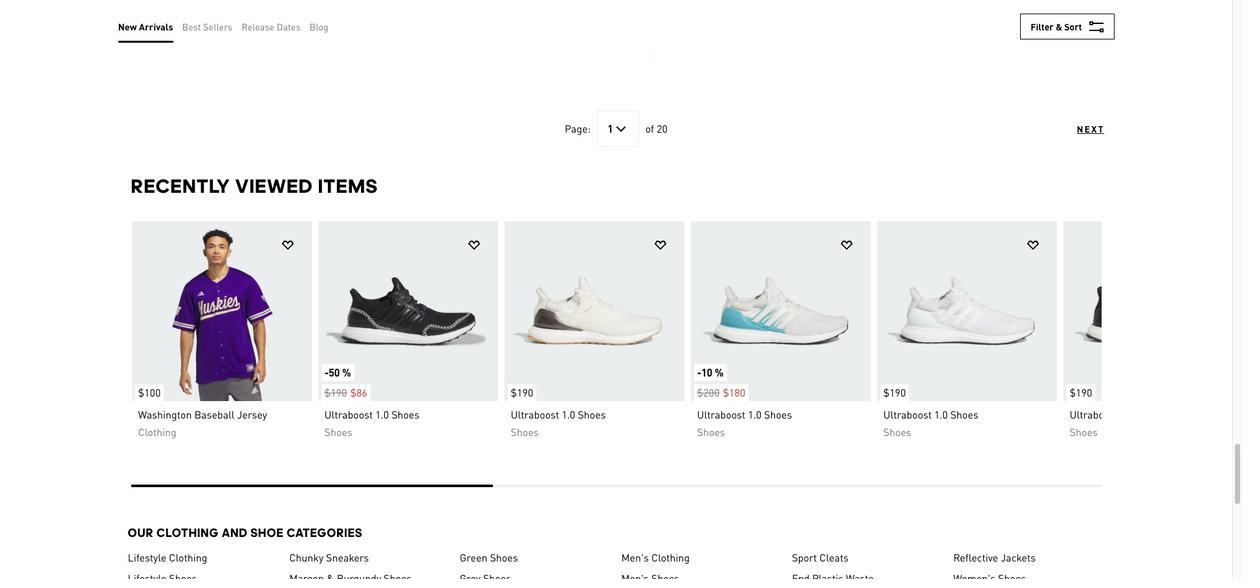 Task type: locate. For each thing, give the bounding box(es) containing it.
leg
[[993, 17, 1008, 28]]

clothing
[[138, 425, 177, 439], [169, 551, 207, 565], [652, 551, 690, 565]]

clothing
[[157, 526, 219, 540]]

4 ultraboost 1.0 shoes image from the left
[[878, 221, 1057, 401]]

3 ultraboost 1.0 shoes shoes from the left
[[698, 408, 793, 439]]

list containing new arrivals
[[118, 10, 338, 43]]

1 horizontal spatial -
[[698, 366, 702, 379]]

%
[[342, 366, 351, 379], [715, 366, 724, 379]]

ultraboost for third ultraboost 1.0 shoes image from the left
[[698, 408, 746, 421]]

none field containing 1
[[598, 111, 639, 147]]

ultraboost 1.0 shoes shoes for 2nd ultraboost 1.0 shoes image from right
[[884, 408, 979, 439]]

clothing for lifestyle
[[169, 551, 207, 565]]

ultraboost 1.0 shoes image
[[318, 221, 498, 401], [505, 221, 685, 401], [691, 221, 871, 401], [878, 221, 1057, 401], [1064, 221, 1243, 401]]

4 ultraboost 1.0 shoes shoes from the left
[[884, 408, 979, 439]]

1 $190 from the left
[[325, 386, 347, 399]]

2 1.0 from the left
[[562, 408, 576, 421]]

blog link
[[310, 19, 329, 34]]

% inside '-10 % $200 $180'
[[715, 366, 724, 379]]

our clothing and shoe categories
[[128, 526, 363, 540]]

categories
[[287, 526, 363, 540]]

% for -10 %
[[715, 366, 724, 379]]

page:
[[565, 122, 591, 135]]

$190 link
[[505, 221, 685, 401], [878, 221, 1057, 401], [1064, 221, 1243, 401]]

2 - from the left
[[698, 366, 702, 379]]

new
[[164, 45, 180, 57]]

reflective jackets link
[[954, 551, 1105, 565]]

2 horizontal spatial $190 link
[[1064, 221, 1243, 401]]

clothing down the "washington"
[[138, 425, 177, 439]]

clothing for men's
[[652, 551, 690, 565]]

ultraboost 1.0 shoes shoes for third ultraboost 1.0 shoes image from the left
[[698, 408, 793, 439]]

of
[[646, 122, 655, 135]]

4 ultraboost from the left
[[884, 408, 932, 421]]

list
[[118, 10, 338, 43], [131, 221, 1243, 464]]

list containing -50 %
[[131, 221, 1243, 464]]

scrollbar
[[131, 485, 1102, 490]]

filter & sort button
[[1021, 14, 1115, 39]]

&
[[1056, 21, 1063, 32]]

shoes
[[392, 408, 420, 421], [578, 408, 606, 421], [765, 408, 793, 421], [951, 408, 979, 421], [1138, 408, 1166, 421], [325, 425, 353, 439], [511, 425, 539, 439], [698, 425, 726, 439], [884, 425, 912, 439], [1070, 425, 1098, 439], [490, 551, 518, 565]]

1 ultraboost 1.0 shoes shoes from the left
[[325, 408, 420, 439]]

5 ultraboost 1.0 shoes image from the left
[[1064, 221, 1243, 401]]

3 ultraboost from the left
[[698, 408, 746, 421]]

ultraboost 1.0 shoes shoes for 5th ultraboost 1.0 shoes image from right
[[325, 408, 420, 439]]

2 $190 link from the left
[[878, 221, 1057, 401]]

2 ultraboost 1.0 shoes shoes from the left
[[511, 408, 606, 439]]

lounge french terry straight leg pants link
[[867, 9, 1114, 71]]

green shoes
[[460, 551, 518, 565]]

ultraboost
[[325, 408, 373, 421], [511, 408, 559, 421], [698, 408, 746, 421], [884, 408, 932, 421], [1070, 408, 1119, 421]]

0 vertical spatial list
[[118, 10, 338, 43]]

0 horizontal spatial %
[[342, 366, 351, 379]]

1 vertical spatial list
[[131, 221, 1243, 464]]

men's clothing link
[[622, 551, 773, 565]]

chunky sneakers link
[[289, 551, 441, 565]]

pants
[[1010, 17, 1033, 28]]

- inside '-10 % $200 $180'
[[698, 366, 702, 379]]

$200
[[698, 386, 720, 399]]

3 $190 link from the left
[[1064, 221, 1243, 401]]

of 20
[[646, 122, 668, 135]]

clothing inside men's clothing link
[[652, 551, 690, 565]]

1 % from the left
[[342, 366, 351, 379]]

0 horizontal spatial $190 link
[[505, 221, 685, 401]]

new arrivals
[[118, 21, 173, 32]]

best
[[182, 21, 201, 32]]

2 % from the left
[[715, 366, 724, 379]]

None field
[[598, 111, 639, 147]]

ultraboost for 2nd ultraboost 1.0 shoes image from right
[[884, 408, 932, 421]]

1
[[608, 122, 613, 135]]

terry
[[935, 17, 956, 28]]

blog
[[310, 21, 329, 32]]

ultraboost for 4th ultraboost 1.0 shoes image from the right
[[511, 408, 559, 421]]

french
[[905, 17, 933, 28]]

- for 10
[[698, 366, 702, 379]]

% right 50
[[342, 366, 351, 379]]

ground
[[682, 45, 711, 57]]

4 1.0 from the left
[[935, 408, 949, 421]]

washington
[[138, 408, 192, 421]]

50
[[329, 366, 340, 379]]

green
[[460, 551, 488, 565]]

% right 10 on the right bottom
[[715, 366, 724, 379]]

1 ultraboost from the left
[[325, 408, 373, 421]]

$180
[[723, 386, 746, 399]]

release dates link
[[242, 19, 301, 34]]

1 - from the left
[[325, 366, 329, 379]]

3 1.0 from the left
[[748, 408, 762, 421]]

clothing inside lifestyle clothing link
[[169, 551, 207, 565]]

chunky
[[289, 551, 324, 565]]

sport cleats
[[792, 551, 849, 565]]

clothing down clothing
[[169, 551, 207, 565]]

2 ultraboost 1.0 shoes image from the left
[[505, 221, 685, 401]]

$190
[[325, 386, 347, 399], [511, 386, 534, 399], [884, 386, 907, 399], [1070, 386, 1093, 399]]

1.0
[[376, 408, 389, 421], [562, 408, 576, 421], [748, 408, 762, 421], [935, 408, 949, 421], [1121, 408, 1135, 421]]

dropdown image
[[613, 121, 629, 137]]

sport
[[792, 551, 818, 565]]

firm
[[660, 45, 679, 57]]

1 horizontal spatial $190 link
[[878, 221, 1057, 401]]

-
[[325, 366, 329, 379], [698, 366, 702, 379]]

2 ultraboost from the left
[[511, 408, 559, 421]]

1 horizontal spatial %
[[715, 366, 724, 379]]

ultraboost 1.0 shoes shoes
[[325, 408, 420, 439], [511, 408, 606, 439], [698, 408, 793, 439], [884, 408, 979, 439], [1070, 408, 1166, 439]]

% inside the '-50 % $190 $86'
[[342, 366, 351, 379]]

- for 50
[[325, 366, 329, 379]]

arrow right long button
[[1070, 294, 1102, 326]]

22
[[158, 17, 168, 28]]

release dates
[[242, 21, 301, 32]]

$100
[[138, 386, 161, 399]]

- inside the '-50 % $190 $86'
[[325, 366, 329, 379]]

best sellers link
[[182, 19, 233, 34]]

dates
[[277, 21, 301, 32]]

clothing right men's
[[652, 551, 690, 565]]

0 horizontal spatial -
[[325, 366, 329, 379]]



Task type: vqa. For each thing, say whether or not it's contained in the screenshot.


Task type: describe. For each thing, give the bounding box(es) containing it.
5 ultraboost from the left
[[1070, 408, 1119, 421]]

adilette
[[125, 17, 156, 28]]

arrivals
[[139, 21, 173, 32]]

1 1.0 from the left
[[376, 408, 389, 421]]

4 $190 from the left
[[1070, 386, 1093, 399]]

new arrivals link
[[118, 19, 173, 34]]

filter
[[1031, 21, 1054, 32]]

straight
[[958, 17, 990, 28]]

sellers
[[203, 21, 233, 32]]

xlg
[[170, 17, 186, 28]]

sport cleats link
[[792, 551, 944, 565]]

washington baseball jersey image
[[132, 221, 312, 401]]

green shoes link
[[460, 551, 611, 565]]

viewed
[[236, 175, 313, 197]]

3
[[125, 45, 130, 57]]

list for filter & sort button
[[118, 10, 338, 43]]

$190 inside the '-50 % $190 $86'
[[325, 386, 347, 399]]

lifestyle
[[128, 551, 167, 565]]

2 colors, firm ground
[[624, 45, 711, 57]]

recently viewed items
[[131, 175, 378, 197]]

list for arrow right long button
[[131, 221, 1243, 464]]

washington baseball jersey clothing
[[138, 408, 267, 439]]

items
[[318, 175, 378, 197]]

chunky sneakers
[[289, 551, 369, 565]]

sort
[[1065, 21, 1083, 32]]

filter & sort
[[1031, 21, 1083, 32]]

next
[[1078, 123, 1105, 135]]

·
[[159, 45, 162, 57]]

% for -50 %
[[342, 366, 351, 379]]

jackets
[[1001, 551, 1036, 565]]

release
[[242, 21, 275, 32]]

lounge french terry straight leg pants
[[873, 17, 1033, 28]]

next link
[[1078, 122, 1105, 135]]

lounge
[[873, 17, 903, 28]]

1 ultraboost 1.0 shoes image from the left
[[318, 221, 498, 401]]

recently
[[131, 175, 231, 197]]

baseball
[[194, 408, 235, 421]]

lifestyle clothing
[[128, 551, 207, 565]]

2 colors, firm ground link
[[617, 9, 865, 71]]

men's clothing
[[622, 551, 690, 565]]

reflective
[[954, 551, 999, 565]]

ultraboost for 5th ultraboost 1.0 shoes image from right
[[325, 408, 373, 421]]

-10 % $200 $180
[[698, 366, 746, 399]]

colors,
[[631, 45, 658, 57]]

and
[[222, 526, 248, 540]]

adilette 22 xlg slides originals 3 colors · new
[[125, 17, 213, 57]]

10
[[702, 366, 713, 379]]

cleats
[[820, 551, 849, 565]]

originals
[[125, 31, 161, 43]]

2 $190 from the left
[[511, 386, 534, 399]]

-50 % $190 $86
[[325, 366, 368, 399]]

2
[[624, 45, 629, 57]]

new
[[118, 21, 137, 32]]

5 1.0 from the left
[[1121, 408, 1135, 421]]

lifestyle clothing link
[[128, 551, 279, 565]]

reflective jackets
[[954, 551, 1036, 565]]

1 $190 link from the left
[[505, 221, 685, 401]]

$100 link
[[132, 221, 312, 401]]

colors
[[132, 45, 157, 57]]

our
[[128, 526, 154, 540]]

$86
[[350, 386, 368, 399]]

shoe
[[251, 526, 284, 540]]

20
[[657, 122, 668, 135]]

arrow right long image
[[1078, 302, 1094, 318]]

3 $190 from the left
[[884, 386, 907, 399]]

clothing inside the washington baseball jersey clothing
[[138, 425, 177, 439]]

sneakers
[[326, 551, 369, 565]]

best sellers
[[182, 21, 233, 32]]

jersey
[[237, 408, 267, 421]]

slides
[[188, 17, 213, 28]]

3 ultraboost 1.0 shoes image from the left
[[691, 221, 871, 401]]

5 ultraboost 1.0 shoes shoes from the left
[[1070, 408, 1166, 439]]

men's
[[622, 551, 649, 565]]

ultraboost 1.0 shoes shoes for 4th ultraboost 1.0 shoes image from the right
[[511, 408, 606, 439]]



